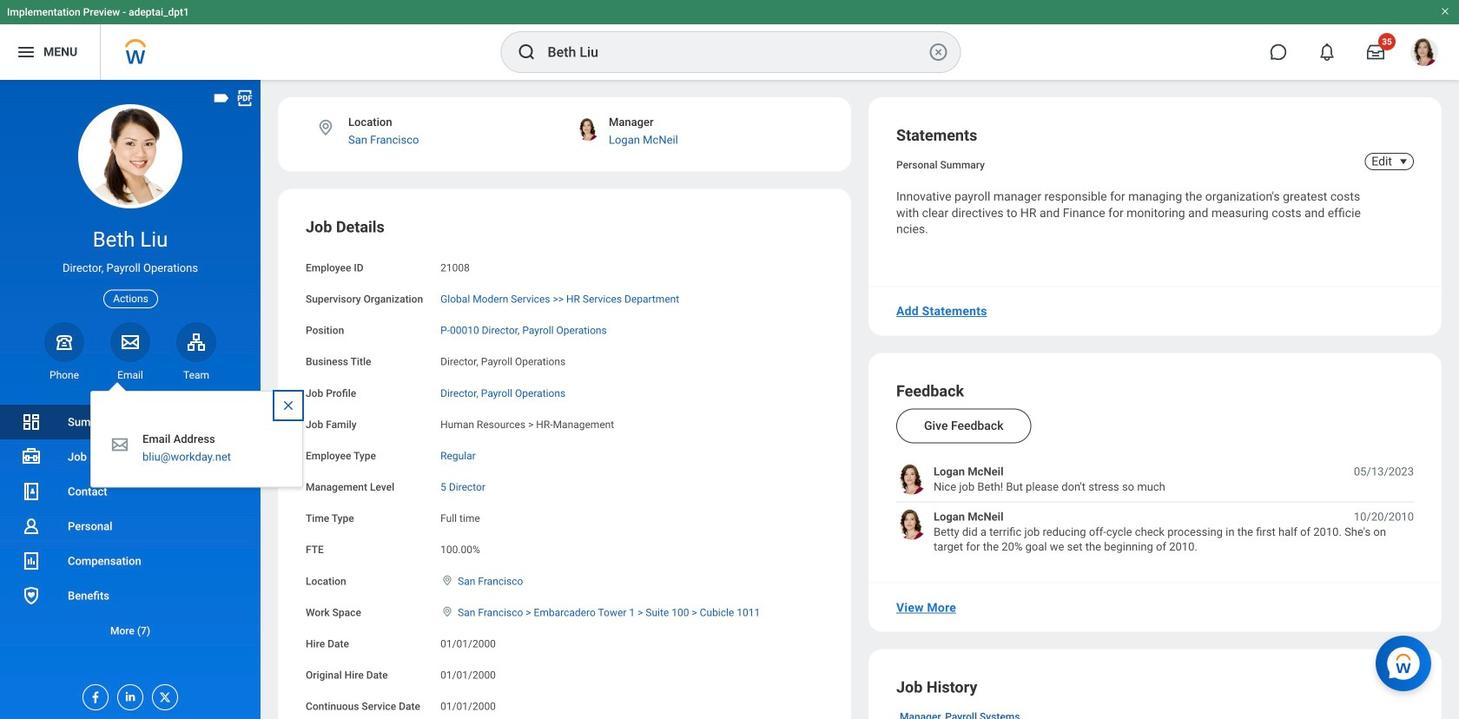 Task type: describe. For each thing, give the bounding box(es) containing it.
0 vertical spatial location image
[[316, 118, 335, 137]]

tag image
[[212, 89, 231, 108]]

0 horizontal spatial list
[[0, 405, 261, 648]]

x image
[[153, 685, 172, 705]]

phone image
[[52, 332, 76, 353]]

mail image
[[110, 435, 129, 454]]

justify image
[[16, 42, 36, 63]]

x circle image
[[928, 42, 949, 63]]

location image
[[441, 574, 454, 587]]

view team image
[[186, 332, 207, 353]]

personal image
[[21, 516, 42, 537]]

inbox large image
[[1367, 43, 1385, 61]]

facebook image
[[83, 685, 103, 705]]

full time element
[[441, 509, 480, 525]]

view printable version (pdf) image
[[235, 89, 255, 108]]

phone beth liu element
[[44, 368, 84, 382]]

mail image
[[120, 332, 141, 353]]

contact image
[[21, 481, 42, 502]]

personal summary element
[[897, 156, 985, 171]]

navigation pane region
[[0, 80, 261, 719]]



Task type: vqa. For each thing, say whether or not it's contained in the screenshot.
"(2)" in the left of the page
no



Task type: locate. For each thing, give the bounding box(es) containing it.
profile logan mcneil image
[[1411, 38, 1439, 70]]

compensation image
[[21, 551, 42, 572]]

1 employee's photo (logan mcneil) image from the top
[[897, 464, 927, 495]]

linkedin image
[[118, 685, 137, 704]]

group
[[306, 217, 824, 719]]

dialog
[[90, 373, 303, 488]]

email beth liu element
[[110, 368, 150, 382]]

1 vertical spatial location image
[[441, 606, 454, 618]]

close environment banner image
[[1440, 6, 1451, 17]]

list
[[0, 405, 261, 648], [897, 464, 1414, 555]]

notifications large image
[[1319, 43, 1336, 61]]

employee's photo (logan mcneil) image
[[897, 464, 927, 495], [897, 509, 927, 540]]

job image
[[21, 447, 42, 467]]

close email beth liu image
[[281, 399, 295, 413]]

1 horizontal spatial location image
[[441, 606, 454, 618]]

summary image
[[21, 412, 42, 433]]

2 employee's photo (logan mcneil) image from the top
[[897, 509, 927, 540]]

search image
[[516, 42, 537, 63]]

1 horizontal spatial list
[[897, 464, 1414, 555]]

benefits image
[[21, 586, 42, 606]]

caret down image
[[1393, 155, 1414, 169]]

1 vertical spatial employee's photo (logan mcneil) image
[[897, 509, 927, 540]]

0 horizontal spatial location image
[[316, 118, 335, 137]]

0 vertical spatial employee's photo (logan mcneil) image
[[897, 464, 927, 495]]

banner
[[0, 0, 1459, 80]]

team beth liu element
[[176, 368, 216, 382]]

location image
[[316, 118, 335, 137], [441, 606, 454, 618]]

Search Workday  search field
[[548, 33, 925, 71]]



